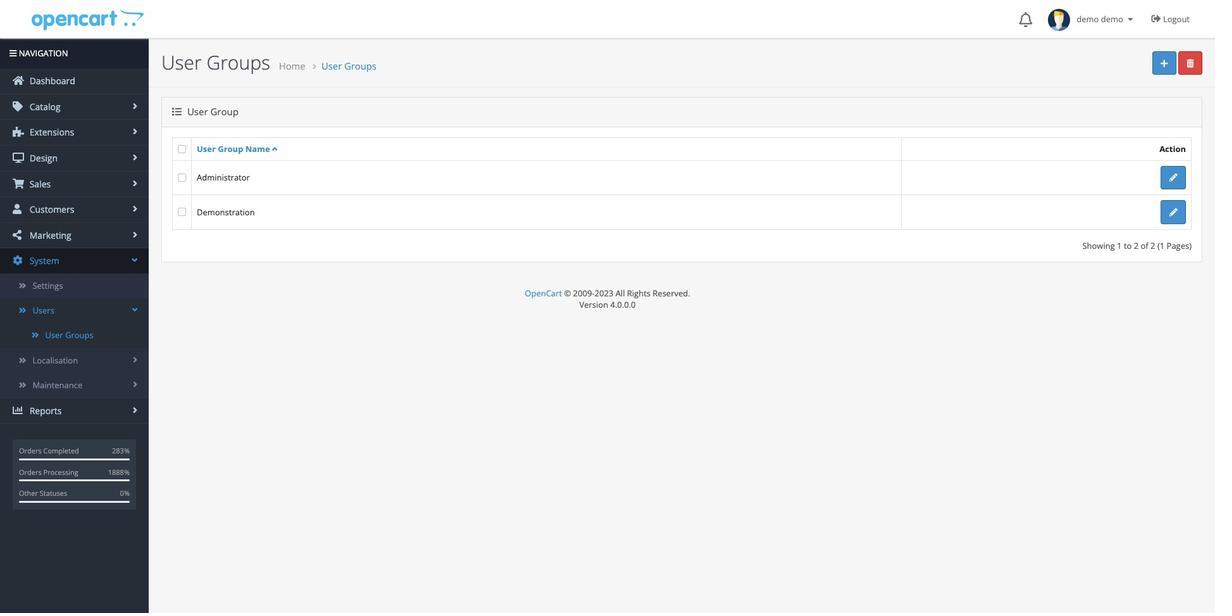 Task type: locate. For each thing, give the bounding box(es) containing it.
1
[[1118, 240, 1123, 251]]

1 vertical spatial edit image
[[1170, 208, 1178, 216]]

user groups right home
[[322, 60, 377, 72]]

1 vertical spatial group
[[218, 143, 243, 154]]

share alt image
[[13, 230, 24, 240]]

group up 'user group name'
[[211, 105, 239, 118]]

user groups up user group
[[161, 49, 270, 75]]

2 left of
[[1135, 240, 1139, 251]]

desktop image
[[13, 153, 24, 163]]

2
[[1135, 240, 1139, 251], [1151, 240, 1156, 251]]

demo demo image
[[1049, 9, 1071, 31]]

group left name
[[218, 143, 243, 154]]

localisation link
[[0, 348, 149, 373]]

0 horizontal spatial demo
[[1077, 13, 1100, 25]]

orders for orders processing
[[19, 467, 42, 477]]

user
[[161, 49, 202, 75], [322, 60, 342, 72], [187, 105, 208, 118], [197, 143, 216, 154], [45, 330, 63, 341]]

groups
[[207, 49, 270, 75], [345, 60, 377, 72], [65, 330, 94, 341]]

orders
[[19, 446, 42, 456], [19, 467, 42, 477]]

reports
[[27, 405, 62, 417]]

group for user group
[[211, 105, 239, 118]]

0 horizontal spatial 2
[[1135, 240, 1139, 251]]

statuses
[[40, 488, 67, 498]]

add new image
[[1161, 59, 1169, 68]]

0 horizontal spatial user groups link
[[0, 323, 149, 348]]

pages)
[[1168, 240, 1193, 251]]

0 vertical spatial group
[[211, 105, 239, 118]]

users link
[[0, 298, 149, 323]]

chart bar image
[[13, 405, 24, 415]]

opencart image
[[30, 7, 144, 31]]

processing
[[43, 467, 78, 477]]

demo right the demo demo 'image'
[[1077, 13, 1100, 25]]

orders up orders processing
[[19, 446, 42, 456]]

orders completed
[[19, 446, 79, 456]]

marketing link
[[0, 223, 149, 248]]

user groups link right home
[[322, 60, 377, 72]]

customers link
[[0, 197, 149, 222]]

1 edit image from the top
[[1170, 174, 1178, 182]]

user groups down users link
[[45, 330, 94, 341]]

edit image for administrator
[[1170, 174, 1178, 182]]

0 horizontal spatial groups
[[65, 330, 94, 341]]

group
[[211, 105, 239, 118], [218, 143, 243, 154]]

1 horizontal spatial user groups link
[[322, 60, 377, 72]]

edit image down action
[[1170, 174, 1178, 182]]

©
[[565, 287, 571, 299]]

demo left caret down icon
[[1102, 13, 1124, 25]]

1 horizontal spatial user groups
[[161, 49, 270, 75]]

1 vertical spatial orders
[[19, 467, 42, 477]]

1 horizontal spatial groups
[[207, 49, 270, 75]]

None checkbox
[[178, 174, 186, 182], [178, 208, 186, 216], [178, 174, 186, 182], [178, 208, 186, 216]]

283%
[[112, 446, 130, 456]]

demonstration
[[197, 206, 255, 218]]

1 horizontal spatial 2
[[1151, 240, 1156, 251]]

user up localisation
[[45, 330, 63, 341]]

1 horizontal spatial demo
[[1102, 13, 1124, 25]]

user right list icon
[[187, 105, 208, 118]]

demo
[[1077, 13, 1100, 25], [1102, 13, 1124, 25]]

edit image up pages)
[[1170, 208, 1178, 216]]

None checkbox
[[178, 145, 186, 153]]

2009-
[[574, 287, 595, 299]]

2 edit image from the top
[[1170, 208, 1178, 216]]

system
[[27, 255, 59, 267]]

home
[[279, 60, 306, 72]]

orders processing
[[19, 467, 78, 477]]

0 horizontal spatial user groups
[[45, 330, 94, 341]]

1 demo from the left
[[1077, 13, 1100, 25]]

edit image
[[1170, 174, 1178, 182], [1170, 208, 1178, 216]]

2 2 from the left
[[1151, 240, 1156, 251]]

other statuses
[[19, 488, 67, 498]]

2 horizontal spatial groups
[[345, 60, 377, 72]]

user groups link
[[322, 60, 377, 72], [0, 323, 149, 348]]

demo demo
[[1071, 13, 1126, 25]]

2023
[[595, 287, 614, 299]]

0 vertical spatial orders
[[19, 446, 42, 456]]

bars image
[[9, 49, 17, 58]]

showing
[[1083, 240, 1116, 251]]

delete image
[[1188, 59, 1195, 68]]

user group
[[185, 105, 239, 118]]

extensions
[[27, 126, 74, 138]]

navigation
[[17, 47, 68, 59]]

reports link
[[0, 398, 149, 423]]

completed
[[43, 446, 79, 456]]

system link
[[0, 248, 149, 274]]

user groups
[[161, 49, 270, 75], [322, 60, 377, 72], [45, 330, 94, 341]]

orders for orders completed
[[19, 446, 42, 456]]

1 orders from the top
[[19, 446, 42, 456]]

1 vertical spatial user groups link
[[0, 323, 149, 348]]

action
[[1160, 143, 1187, 155]]

orders up other
[[19, 467, 42, 477]]

user groups link up localisation
[[0, 323, 149, 348]]

caret down image
[[1126, 15, 1136, 23]]

of
[[1142, 240, 1149, 251]]

opencart © 2009-2023 all rights reserved. version 4.0.0.0
[[525, 287, 691, 310]]

0 vertical spatial edit image
[[1170, 174, 1178, 182]]

1 2 from the left
[[1135, 240, 1139, 251]]

extensions link
[[0, 120, 149, 145]]

2 horizontal spatial user groups
[[322, 60, 377, 72]]

2 left the '(1' at the top of the page
[[1151, 240, 1156, 251]]

rights
[[627, 287, 651, 299]]

version
[[580, 299, 609, 310]]

bell image
[[1020, 12, 1033, 27]]

2 orders from the top
[[19, 467, 42, 477]]



Task type: describe. For each thing, give the bounding box(es) containing it.
opencart
[[525, 287, 562, 299]]

demo demo link
[[1043, 0, 1143, 38]]

2 demo from the left
[[1102, 13, 1124, 25]]

maintenance
[[33, 379, 82, 391]]

logout
[[1164, 13, 1191, 25]]

sales link
[[0, 171, 149, 196]]

home link
[[279, 60, 306, 72]]

users
[[33, 305, 54, 316]]

sign out alt image
[[1152, 14, 1162, 23]]

0 vertical spatial user groups link
[[322, 60, 377, 72]]

reserved.
[[653, 287, 691, 299]]

other
[[19, 488, 38, 498]]

puzzle piece image
[[13, 127, 24, 137]]

showing 1 to 2 of 2 (1 pages)
[[1083, 240, 1193, 251]]

design
[[27, 152, 58, 164]]

marketing
[[27, 229, 71, 241]]

0%
[[120, 488, 130, 498]]

tag image
[[13, 101, 24, 111]]

edit image for demonstration
[[1170, 208, 1178, 216]]

to
[[1125, 240, 1133, 251]]

cog image
[[13, 255, 24, 266]]

user group name link
[[197, 143, 277, 154]]

opencart link
[[525, 287, 562, 299]]

localisation
[[33, 354, 78, 366]]

customers
[[27, 203, 74, 215]]

user image
[[13, 204, 24, 214]]

1888%
[[108, 467, 130, 477]]

user up administrator at the left top of the page
[[197, 143, 216, 154]]

user up list icon
[[161, 49, 202, 75]]

all
[[616, 287, 625, 299]]

(1
[[1158, 240, 1165, 251]]

name
[[246, 143, 270, 154]]

user right home
[[322, 60, 342, 72]]

home image
[[13, 75, 24, 86]]

catalog link
[[0, 94, 149, 119]]

list image
[[172, 107, 182, 117]]

group for user group name
[[218, 143, 243, 154]]

catalog
[[27, 101, 61, 113]]

settings
[[33, 280, 63, 291]]

design link
[[0, 146, 149, 171]]

sales
[[27, 178, 51, 190]]

dashboard
[[27, 75, 75, 87]]

shopping cart image
[[13, 178, 24, 188]]

logout link
[[1143, 0, 1203, 38]]

dashboard link
[[0, 69, 149, 94]]

administrator
[[197, 172, 250, 183]]

settings link
[[0, 274, 149, 298]]

user group name
[[197, 143, 270, 154]]

maintenance link
[[0, 373, 149, 398]]

4.0.0.0
[[611, 299, 636, 310]]



Task type: vqa. For each thing, say whether or not it's contained in the screenshot.


